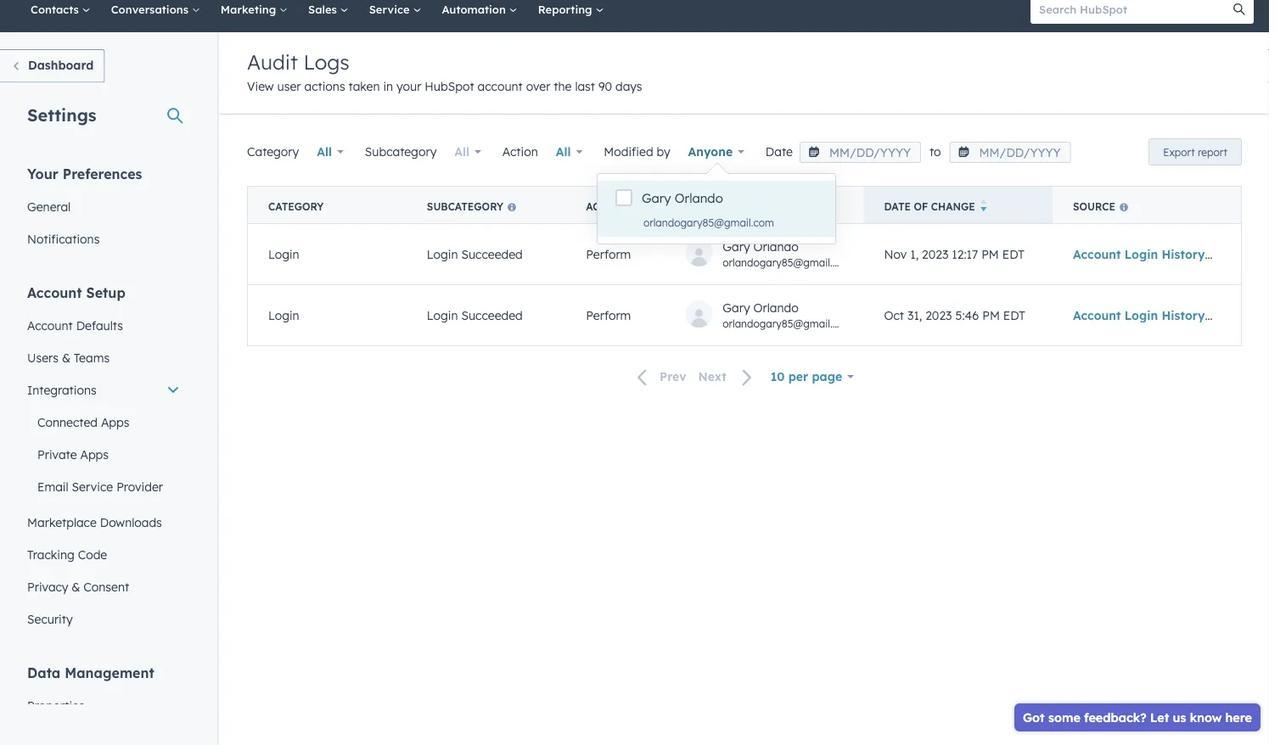 Task type: vqa. For each thing, say whether or not it's contained in the screenshot.


Task type: describe. For each thing, give the bounding box(es) containing it.
change
[[931, 200, 975, 213]]

edt for oct 31, 2023 5:46 pm edt
[[1003, 308, 1026, 323]]

pm for 5:46
[[983, 308, 1000, 323]]

oct 31, 2023 5:46 pm edt
[[884, 308, 1026, 323]]

account login history for oct 31, 2023 5:46 pm edt
[[1073, 308, 1205, 323]]

integrations
[[27, 383, 97, 397]]

descending sort. press to sort ascending. element
[[981, 200, 987, 214]]

1 vertical spatial action
[[586, 200, 627, 213]]

1 vertical spatial by
[[744, 200, 757, 213]]

users & teams link
[[17, 342, 190, 374]]

days
[[616, 79, 642, 94]]

tracking
[[27, 547, 75, 562]]

downloads
[[100, 515, 162, 530]]

apps for connected apps
[[101, 415, 129, 430]]

link opens in a new window image for nov 1, 2023 12:17 pm edt
[[1208, 250, 1220, 262]]

setup
[[86, 284, 125, 301]]

next button
[[692, 366, 763, 388]]

all button for category
[[306, 135, 355, 169]]

2 mm/dd/yyyy text field from the left
[[950, 142, 1071, 163]]

export report
[[1163, 146, 1228, 158]]

user
[[277, 79, 301, 94]]

account defaults
[[27, 318, 123, 333]]

marketplace downloads link
[[17, 506, 190, 539]]

all for subcategory
[[455, 144, 470, 159]]

nov 1, 2023 12:17 pm edt
[[884, 247, 1025, 262]]

private
[[37, 447, 77, 462]]

account login history for nov 1, 2023 12:17 pm edt
[[1073, 247, 1205, 262]]

export report button
[[1149, 138, 1242, 166]]

& for privacy
[[72, 580, 80, 594]]

account setup element
[[17, 283, 190, 636]]

private apps
[[37, 447, 109, 462]]

the
[[554, 79, 572, 94]]

gary orlando orlandogary85@gmail.com for oct
[[723, 300, 854, 330]]

sales
[[308, 2, 340, 16]]

connected apps
[[37, 415, 129, 430]]

conversations
[[111, 2, 192, 16]]

1 horizontal spatial modified
[[685, 200, 741, 213]]

report
[[1198, 146, 1228, 158]]

email service provider
[[37, 479, 163, 494]]

marketplace downloads
[[27, 515, 162, 530]]

1 horizontal spatial modified by
[[685, 200, 757, 213]]

gary for oct 31, 2023 5:46 pm edt
[[723, 300, 750, 315]]

contacts link
[[20, 0, 101, 32]]

date for date
[[766, 144, 793, 159]]

all button for subcategory
[[443, 135, 492, 169]]

export
[[1163, 146, 1195, 158]]

audit
[[247, 49, 298, 75]]

0 vertical spatial category
[[247, 144, 299, 159]]

properties
[[27, 698, 85, 713]]

integrations button
[[17, 374, 190, 406]]

conversations link
[[101, 0, 210, 32]]

reporting link
[[528, 0, 614, 32]]

privacy & consent link
[[17, 571, 190, 603]]

account login history link for nov 1, 2023 12:17 pm edt
[[1073, 247, 1223, 262]]

your preferences
[[27, 165, 142, 182]]

code
[[78, 547, 107, 562]]

teams
[[74, 350, 110, 365]]

5:46
[[956, 308, 979, 323]]

page
[[812, 369, 842, 384]]

private apps link
[[17, 439, 190, 471]]

hubspot
[[425, 79, 474, 94]]

0 vertical spatial modified by
[[604, 144, 670, 159]]

properties link
[[17, 690, 190, 722]]

preferences
[[63, 165, 142, 182]]

& for users
[[62, 350, 70, 365]]

history for oct 31, 2023 5:46 pm edt
[[1162, 308, 1205, 323]]

dashboard
[[28, 58, 94, 73]]

gary orlando
[[642, 190, 723, 206]]

1 vertical spatial category
[[268, 200, 324, 213]]

actions
[[304, 79, 345, 94]]

prev button
[[628, 366, 692, 388]]

general link
[[17, 191, 190, 223]]

marketing link
[[210, 0, 298, 32]]

automation link
[[432, 0, 528, 32]]

Search HubSpot search field
[[1031, 0, 1239, 24]]

pm for 12:17
[[982, 247, 999, 262]]

provider
[[116, 479, 163, 494]]

account defaults link
[[17, 309, 190, 342]]

account setup
[[27, 284, 125, 301]]

in
[[383, 79, 393, 94]]

date for date of change
[[884, 200, 911, 213]]

sales link
[[298, 0, 359, 32]]

gary orlando orlandogary85@gmail.com for nov
[[723, 239, 854, 269]]

perform for nov 1, 2023 12:17 pm edt
[[586, 247, 631, 262]]

security
[[27, 612, 73, 627]]

link opens in a new window image for nov 1, 2023 12:17 pm edt
[[1208, 250, 1220, 262]]

data management
[[27, 664, 154, 681]]

all button for action
[[545, 135, 594, 169]]

next
[[698, 370, 727, 384]]

anyone
[[688, 144, 733, 159]]

login succeeded for nov 1, 2023 12:17 pm edt
[[427, 247, 523, 262]]

notifications link
[[17, 223, 190, 255]]

edt for nov 1, 2023 12:17 pm edt
[[1003, 247, 1025, 262]]

prev
[[660, 370, 686, 384]]

nov
[[884, 247, 907, 262]]

privacy
[[27, 580, 68, 594]]

0 horizontal spatial modified
[[604, 144, 653, 159]]

succeeded for nov 1, 2023 12:17 pm edt
[[461, 247, 523, 262]]

your preferences element
[[17, 164, 190, 255]]



Task type: locate. For each thing, give the bounding box(es) containing it.
1 horizontal spatial action
[[586, 200, 627, 213]]

gary for nov 1, 2023 12:17 pm edt
[[723, 239, 750, 254]]

apps down integrations button
[[101, 415, 129, 430]]

2 all button from the left
[[443, 135, 492, 169]]

mm/dd/yyyy text field left to
[[800, 142, 921, 163]]

your
[[27, 165, 58, 182]]

history for nov 1, 2023 12:17 pm edt
[[1162, 247, 1205, 262]]

orlando for nov 1, 2023 12:17 pm edt
[[754, 239, 799, 254]]

2 vertical spatial orlando
[[754, 300, 799, 315]]

1 vertical spatial login succeeded
[[427, 308, 523, 323]]

defaults
[[76, 318, 123, 333]]

1 link opens in a new window image from the top
[[1208, 250, 1220, 262]]

2 login succeeded from the top
[[427, 308, 523, 323]]

2 account login history from the top
[[1073, 308, 1205, 323]]

1 vertical spatial orlandogary85@gmail.com
[[723, 256, 854, 269]]

0 vertical spatial succeeded
[[461, 247, 523, 262]]

2023 right 31,
[[926, 308, 952, 323]]

10 per page
[[771, 369, 842, 384]]

marketplace
[[27, 515, 97, 530]]

0 vertical spatial subcategory
[[365, 144, 437, 159]]

by left the 'anyone' on the right top of the page
[[657, 144, 670, 159]]

date
[[766, 144, 793, 159], [884, 200, 911, 213]]

& right users
[[62, 350, 70, 365]]

tracking code link
[[17, 539, 190, 571]]

privacy & consent
[[27, 580, 129, 594]]

apps inside 'link'
[[80, 447, 109, 462]]

1 horizontal spatial all
[[455, 144, 470, 159]]

action down the over
[[503, 144, 538, 159]]

marketing
[[221, 2, 279, 16]]

2 succeeded from the top
[[461, 308, 523, 323]]

orlandogary85@gmail.com inside gary orlando list box
[[644, 216, 774, 229]]

all button
[[306, 135, 355, 169], [443, 135, 492, 169], [545, 135, 594, 169]]

1 account login history from the top
[[1073, 247, 1205, 262]]

link opens in a new window image
[[1208, 250, 1220, 262], [1208, 311, 1220, 323]]

all down hubspot at the top
[[455, 144, 470, 159]]

1 history from the top
[[1162, 247, 1205, 262]]

1 all button from the left
[[306, 135, 355, 169]]

10 per page button
[[763, 360, 862, 394]]

0 horizontal spatial date
[[766, 144, 793, 159]]

1 vertical spatial succeeded
[[461, 308, 523, 323]]

1 mm/dd/yyyy text field from the left
[[800, 142, 921, 163]]

orlandogary85@gmail.com
[[644, 216, 774, 229], [723, 256, 854, 269], [723, 317, 854, 330]]

service link
[[359, 0, 432, 32]]

1 succeeded from the top
[[461, 247, 523, 262]]

all down actions
[[317, 144, 332, 159]]

0 vertical spatial by
[[657, 144, 670, 159]]

1 vertical spatial date
[[884, 200, 911, 213]]

0 horizontal spatial by
[[657, 144, 670, 159]]

1 vertical spatial gary orlando orlandogary85@gmail.com
[[723, 300, 854, 330]]

notifications
[[27, 231, 100, 246]]

0 horizontal spatial mm/dd/yyyy text field
[[800, 142, 921, 163]]

email service provider link
[[17, 471, 190, 503]]

account
[[478, 79, 523, 94]]

date of change
[[884, 200, 975, 213]]

0 vertical spatial gary
[[642, 190, 671, 206]]

0 vertical spatial action
[[503, 144, 538, 159]]

orlandogary85@gmail.com for nov
[[723, 256, 854, 269]]

orlandogary85@gmail.com for oct
[[723, 317, 854, 330]]

pm right 12:17
[[982, 247, 999, 262]]

by
[[657, 144, 670, 159], [744, 200, 757, 213]]

all button down hubspot at the top
[[443, 135, 492, 169]]

1 vertical spatial gary
[[723, 239, 750, 254]]

service right sales link at the top
[[369, 2, 413, 16]]

modified down anyone "popup button"
[[685, 200, 741, 213]]

modified by up gary orlando
[[604, 144, 670, 159]]

subcategory
[[365, 144, 437, 159], [427, 200, 503, 213]]

1 horizontal spatial all button
[[443, 135, 492, 169]]

service down private apps 'link'
[[72, 479, 113, 494]]

0 vertical spatial orlandogary85@gmail.com
[[644, 216, 774, 229]]

90
[[599, 79, 612, 94]]

1 vertical spatial pm
[[983, 308, 1000, 323]]

over
[[526, 79, 551, 94]]

all button down 'the' on the left of the page
[[545, 135, 594, 169]]

2 gary orlando orlandogary85@gmail.com from the top
[[723, 300, 854, 330]]

1 login succeeded from the top
[[427, 247, 523, 262]]

1 vertical spatial perform
[[586, 308, 631, 323]]

1 horizontal spatial by
[[744, 200, 757, 213]]

view
[[247, 79, 274, 94]]

12:17
[[952, 247, 978, 262]]

2 account login history link from the top
[[1073, 308, 1223, 323]]

1 all from the left
[[317, 144, 332, 159]]

1 vertical spatial account login history link
[[1073, 308, 1223, 323]]

gary orlando list box
[[598, 174, 836, 244]]

to
[[930, 144, 941, 159]]

your
[[397, 79, 422, 94]]

1 vertical spatial service
[[72, 479, 113, 494]]

login succeeded for oct 31, 2023 5:46 pm edt
[[427, 308, 523, 323]]

link opens in a new window image for oct 31, 2023 5:46 pm edt
[[1208, 311, 1220, 323]]

last
[[575, 79, 595, 94]]

edt
[[1003, 247, 1025, 262], [1003, 308, 1026, 323]]

1 vertical spatial account login history
[[1073, 308, 1205, 323]]

2023 right 1, in the top of the page
[[922, 247, 949, 262]]

orlando for oct 31, 2023 5:46 pm edt
[[754, 300, 799, 315]]

2023 for 12:17
[[922, 247, 949, 262]]

of
[[914, 200, 928, 213]]

connected
[[37, 415, 98, 430]]

pm
[[982, 247, 999, 262], [983, 308, 1000, 323]]

history
[[1162, 247, 1205, 262], [1162, 308, 1205, 323]]

2 perform from the top
[[586, 308, 631, 323]]

link opens in a new window image
[[1208, 250, 1220, 262], [1208, 311, 1220, 323]]

succeeded for oct 31, 2023 5:46 pm edt
[[461, 308, 523, 323]]

login succeeded
[[427, 247, 523, 262], [427, 308, 523, 323]]

2 horizontal spatial all button
[[545, 135, 594, 169]]

1 link opens in a new window image from the top
[[1208, 250, 1220, 262]]

0 vertical spatial 2023
[[922, 247, 949, 262]]

0 vertical spatial apps
[[101, 415, 129, 430]]

data management element
[[17, 664, 190, 746]]

general
[[27, 199, 71, 214]]

2023 for 5:46
[[926, 308, 952, 323]]

all button down actions
[[306, 135, 355, 169]]

account login history link
[[1073, 247, 1223, 262], [1073, 308, 1223, 323]]

source
[[1073, 200, 1116, 213]]

0 vertical spatial perform
[[586, 247, 631, 262]]

2 link opens in a new window image from the top
[[1208, 311, 1220, 323]]

0 vertical spatial history
[[1162, 247, 1205, 262]]

1 gary orlando orlandogary85@gmail.com from the top
[[723, 239, 854, 269]]

1 account login history link from the top
[[1073, 247, 1223, 262]]

0 horizontal spatial &
[[62, 350, 70, 365]]

1 vertical spatial 2023
[[926, 308, 952, 323]]

gary inside list box
[[642, 190, 671, 206]]

0 vertical spatial account login history
[[1073, 247, 1205, 262]]

0 vertical spatial account login history link
[[1073, 247, 1223, 262]]

0 vertical spatial modified
[[604, 144, 653, 159]]

connected apps link
[[17, 406, 190, 439]]

data
[[27, 664, 61, 681]]

1 vertical spatial modified
[[685, 200, 741, 213]]

logs
[[304, 49, 350, 75]]

account login history link for oct 31, 2023 5:46 pm edt
[[1073, 308, 1223, 323]]

pagination navigation
[[628, 366, 763, 388]]

all down 'the' on the left of the page
[[556, 144, 571, 159]]

1 vertical spatial subcategory
[[427, 200, 503, 213]]

1 horizontal spatial mm/dd/yyyy text field
[[950, 142, 1071, 163]]

modified
[[604, 144, 653, 159], [685, 200, 741, 213]]

users & teams
[[27, 350, 110, 365]]

0 vertical spatial orlando
[[675, 190, 723, 206]]

users
[[27, 350, 59, 365]]

& right "privacy"
[[72, 580, 80, 594]]

perform for oct 31, 2023 5:46 pm edt
[[586, 308, 631, 323]]

0 horizontal spatial modified by
[[604, 144, 670, 159]]

gary orlando orlandogary85@gmail.com
[[723, 239, 854, 269], [723, 300, 854, 330]]

0 horizontal spatial service
[[72, 479, 113, 494]]

by down anyone "popup button"
[[744, 200, 757, 213]]

gary
[[642, 190, 671, 206], [723, 239, 750, 254], [723, 300, 750, 315]]

2 vertical spatial gary
[[723, 300, 750, 315]]

2 vertical spatial orlandogary85@gmail.com
[[723, 317, 854, 330]]

1 vertical spatial modified by
[[685, 200, 757, 213]]

apps for private apps
[[80, 447, 109, 462]]

anyone button
[[677, 135, 756, 169]]

date of change button
[[864, 186, 1053, 224]]

security link
[[17, 603, 190, 636]]

1 vertical spatial &
[[72, 580, 80, 594]]

search button
[[1225, 0, 1254, 24]]

action
[[503, 144, 538, 159], [586, 200, 627, 213]]

0 vertical spatial edt
[[1003, 247, 1025, 262]]

2 link opens in a new window image from the top
[[1208, 311, 1220, 323]]

descending sort. press to sort ascending. image
[[981, 200, 987, 211]]

date inside button
[[884, 200, 911, 213]]

0 vertical spatial gary orlando orlandogary85@gmail.com
[[723, 239, 854, 269]]

1 horizontal spatial date
[[884, 200, 911, 213]]

1 vertical spatial orlando
[[754, 239, 799, 254]]

automation
[[442, 2, 509, 16]]

0 vertical spatial &
[[62, 350, 70, 365]]

2 horizontal spatial all
[[556, 144, 571, 159]]

reporting
[[538, 2, 596, 16]]

action left gary orlando
[[586, 200, 627, 213]]

1 vertical spatial history
[[1162, 308, 1205, 323]]

contacts
[[31, 2, 82, 16]]

taken
[[349, 79, 380, 94]]

modified down days
[[604, 144, 653, 159]]

apps up the email service provider at the left of the page
[[80, 447, 109, 462]]

link opens in a new window image for oct 31, 2023 5:46 pm edt
[[1208, 311, 1220, 323]]

orlando inside list box
[[675, 190, 723, 206]]

date left of
[[884, 200, 911, 213]]

31,
[[908, 308, 922, 323]]

0 vertical spatial login succeeded
[[427, 247, 523, 262]]

2 all from the left
[[455, 144, 470, 159]]

consent
[[83, 580, 129, 594]]

dashboard link
[[0, 49, 105, 83]]

search image
[[1234, 3, 1246, 15]]

0 horizontal spatial all
[[317, 144, 332, 159]]

oct
[[884, 308, 904, 323]]

pm right the 5:46
[[983, 308, 1000, 323]]

email
[[37, 479, 68, 494]]

1 horizontal spatial service
[[369, 2, 413, 16]]

tracking code
[[27, 547, 107, 562]]

all for category
[[317, 144, 332, 159]]

0 vertical spatial link opens in a new window image
[[1208, 250, 1220, 262]]

1 horizontal spatial &
[[72, 580, 80, 594]]

1,
[[910, 247, 919, 262]]

0 horizontal spatial action
[[503, 144, 538, 159]]

3 all from the left
[[556, 144, 571, 159]]

2 history from the top
[[1162, 308, 1205, 323]]

2023
[[922, 247, 949, 262], [926, 308, 952, 323]]

service inside "link"
[[72, 479, 113, 494]]

1 vertical spatial link opens in a new window image
[[1208, 311, 1220, 323]]

0 vertical spatial pm
[[982, 247, 999, 262]]

MM/DD/YYYY text field
[[800, 142, 921, 163], [950, 142, 1071, 163]]

0 vertical spatial service
[[369, 2, 413, 16]]

&
[[62, 350, 70, 365], [72, 580, 80, 594]]

1 vertical spatial link opens in a new window image
[[1208, 311, 1220, 323]]

all for action
[[556, 144, 571, 159]]

3 all button from the left
[[545, 135, 594, 169]]

modified by down anyone "popup button"
[[685, 200, 757, 213]]

0 vertical spatial date
[[766, 144, 793, 159]]

edt right the 5:46
[[1003, 308, 1026, 323]]

category
[[247, 144, 299, 159], [268, 200, 324, 213]]

date right anyone "popup button"
[[766, 144, 793, 159]]

mm/dd/yyyy text field up "descending sort. press to sort ascending." icon in the top right of the page
[[950, 142, 1071, 163]]

0 vertical spatial link opens in a new window image
[[1208, 250, 1220, 262]]

perform
[[586, 247, 631, 262], [586, 308, 631, 323]]

all
[[317, 144, 332, 159], [455, 144, 470, 159], [556, 144, 571, 159]]

0 horizontal spatial all button
[[306, 135, 355, 169]]

1 vertical spatial edt
[[1003, 308, 1026, 323]]

1 vertical spatial apps
[[80, 447, 109, 462]]

modified by
[[604, 144, 670, 159], [685, 200, 757, 213]]

10
[[771, 369, 785, 384]]

per
[[789, 369, 808, 384]]

edt right 12:17
[[1003, 247, 1025, 262]]

1 perform from the top
[[586, 247, 631, 262]]



